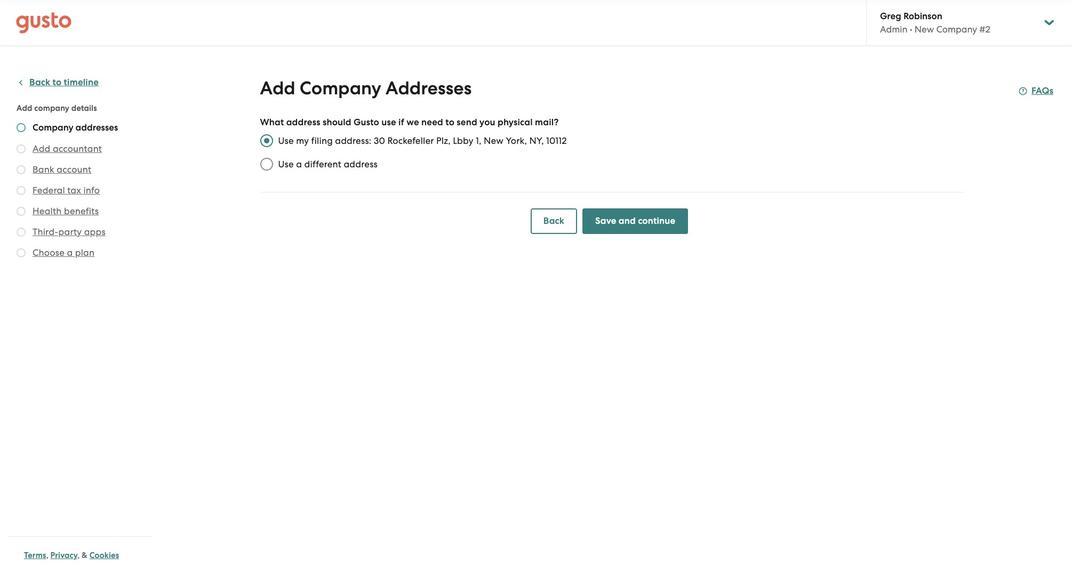 Task type: locate. For each thing, give the bounding box(es) containing it.
use
[[382, 117, 396, 128]]

#2
[[980, 24, 991, 35]]

0 vertical spatial check image
[[17, 123, 26, 132]]

a down the my
[[296, 159, 302, 170]]

2 use from the top
[[278, 159, 294, 170]]

0 vertical spatial new
[[915, 24, 935, 35]]

1 vertical spatial use
[[278, 159, 294, 170]]

company left #2
[[937, 24, 978, 35]]

1 horizontal spatial a
[[296, 159, 302, 170]]

lbby
[[453, 136, 474, 146]]

continue
[[638, 216, 676, 227]]

to inside button
[[53, 77, 62, 88]]

3 check image from the top
[[17, 249, 26, 258]]

0 horizontal spatial ,
[[46, 551, 48, 561]]

back for back to timeline
[[29, 77, 50, 88]]

apps
[[84, 227, 106, 237]]

use for use my filing address: 30 rockefeller plz, lbby 1, new york, ny, 10112
[[278, 136, 294, 146]]

0 vertical spatial a
[[296, 159, 302, 170]]

robinson
[[904, 11, 943, 22]]

ny,
[[530, 136, 544, 146]]

, left &
[[77, 551, 80, 561]]

faqs button
[[1019, 85, 1054, 98]]

0 horizontal spatial to
[[53, 77, 62, 88]]

check image left health
[[17, 207, 26, 216]]

0 vertical spatial back
[[29, 77, 50, 88]]

1 vertical spatial company
[[300, 77, 382, 99]]

30
[[374, 136, 385, 146]]

1 vertical spatial a
[[67, 248, 73, 258]]

back
[[29, 77, 50, 88], [544, 216, 565, 227]]

a left plan
[[67, 248, 73, 258]]

company addresses
[[33, 122, 118, 133]]

details
[[71, 104, 97, 113]]

1 check image from the top
[[17, 145, 26, 154]]

2 , from the left
[[77, 551, 80, 561]]

1 vertical spatial to
[[446, 117, 455, 128]]

back left 'save'
[[544, 216, 565, 227]]

back up company
[[29, 77, 50, 88]]

to left the send
[[446, 117, 455, 128]]

1 vertical spatial check image
[[17, 207, 26, 216]]

0 horizontal spatial add
[[17, 104, 32, 113]]

bank account button
[[33, 163, 91, 176]]

federal tax info
[[33, 185, 100, 196]]

0 vertical spatial to
[[53, 77, 62, 88]]

federal
[[33, 185, 65, 196]]

add up what
[[260, 77, 295, 99]]

1 vertical spatial add
[[17, 104, 32, 113]]

a inside choose a plan 'button'
[[67, 248, 73, 258]]

company
[[937, 24, 978, 35], [300, 77, 382, 99], [33, 122, 73, 133]]

third-party apps button
[[33, 226, 106, 239]]

, left privacy link
[[46, 551, 48, 561]]

back to timeline button
[[17, 76, 99, 89]]

1 horizontal spatial back
[[544, 216, 565, 227]]

,
[[46, 551, 48, 561], [77, 551, 80, 561]]

cookies button
[[90, 550, 119, 562]]

2 horizontal spatial company
[[937, 24, 978, 35]]

address up the my
[[286, 117, 321, 128]]

0 vertical spatial company
[[937, 24, 978, 35]]

to left timeline
[[53, 77, 62, 88]]

1 horizontal spatial to
[[446, 117, 455, 128]]

1 vertical spatial back
[[544, 216, 565, 227]]

1 check image from the top
[[17, 123, 26, 132]]

check image left the third-
[[17, 228, 26, 237]]

add up the bank
[[33, 144, 50, 154]]

add company details
[[17, 104, 97, 113]]

use down use my filing address: 30 rockefeller plz, lbby 1, new york, ny, 10112 radio
[[278, 159, 294, 170]]

2 horizontal spatial add
[[260, 77, 295, 99]]

choose a plan button
[[33, 247, 95, 259]]

1 horizontal spatial new
[[915, 24, 935, 35]]

send
[[457, 117, 478, 128]]

use my filing address: 30 rockefeller plz, lbby 1, new york, ny, 10112
[[278, 136, 567, 146]]

check image for health
[[17, 207, 26, 216]]

use left the my
[[278, 136, 294, 146]]

admin
[[881, 24, 908, 35]]

new down the robinson in the top right of the page
[[915, 24, 935, 35]]

if
[[399, 117, 405, 128]]

privacy link
[[50, 551, 77, 561]]

company down company
[[33, 122, 73, 133]]

use
[[278, 136, 294, 146], [278, 159, 294, 170]]

company inside greg robinson admin • new company #2
[[937, 24, 978, 35]]

what
[[260, 117, 284, 128]]

check image
[[17, 145, 26, 154], [17, 165, 26, 175], [17, 186, 26, 195], [17, 228, 26, 237]]

2 check image from the top
[[17, 207, 26, 216]]

0 horizontal spatial address
[[286, 117, 321, 128]]

1 vertical spatial new
[[484, 136, 504, 146]]

back inside button
[[544, 216, 565, 227]]

add
[[260, 77, 295, 99], [17, 104, 32, 113], [33, 144, 50, 154]]

terms link
[[24, 551, 46, 561]]

back inside button
[[29, 77, 50, 88]]

terms , privacy , & cookies
[[24, 551, 119, 561]]

4 check image from the top
[[17, 228, 26, 237]]

to
[[53, 77, 62, 88], [446, 117, 455, 128]]

address down address:
[[344, 159, 378, 170]]

1 use from the top
[[278, 136, 294, 146]]

add inside "button"
[[33, 144, 50, 154]]

&
[[82, 551, 88, 561]]

filing
[[311, 136, 333, 146]]

check image down the add company details
[[17, 123, 26, 132]]

2 vertical spatial add
[[33, 144, 50, 154]]

0 vertical spatial add
[[260, 77, 295, 99]]

account
[[57, 164, 91, 175]]

1 horizontal spatial ,
[[77, 551, 80, 561]]

check image left the add accountant "button"
[[17, 145, 26, 154]]

0 horizontal spatial company
[[33, 122, 73, 133]]

3 check image from the top
[[17, 186, 26, 195]]

check image for add
[[17, 145, 26, 154]]

add left company
[[17, 104, 32, 113]]

check image left choose
[[17, 249, 26, 258]]

rockefeller
[[388, 136, 434, 146]]

check image
[[17, 123, 26, 132], [17, 207, 26, 216], [17, 249, 26, 258]]

check image left federal
[[17, 186, 26, 195]]

health
[[33, 206, 62, 217]]

2 check image from the top
[[17, 165, 26, 175]]

what address should gusto use if we need to send you physical mail?
[[260, 117, 559, 128]]

new
[[915, 24, 935, 35], [484, 136, 504, 146]]

company up should at the left top of page
[[300, 77, 382, 99]]

a
[[296, 159, 302, 170], [67, 248, 73, 258]]

greg
[[881, 11, 902, 22]]

0 horizontal spatial a
[[67, 248, 73, 258]]

new right 1,
[[484, 136, 504, 146]]

you
[[480, 117, 496, 128]]

plz,
[[437, 136, 451, 146]]

address
[[286, 117, 321, 128], [344, 159, 378, 170]]

health benefits
[[33, 206, 99, 217]]

0 horizontal spatial back
[[29, 77, 50, 88]]

need
[[422, 117, 443, 128]]

save and continue
[[596, 216, 676, 227]]

1 horizontal spatial company
[[300, 77, 382, 99]]

0 vertical spatial use
[[278, 136, 294, 146]]

1 horizontal spatial add
[[33, 144, 50, 154]]

0 horizontal spatial new
[[484, 136, 504, 146]]

save
[[596, 216, 617, 227]]

1 vertical spatial address
[[344, 159, 378, 170]]

2 vertical spatial check image
[[17, 249, 26, 258]]

check image left the bank
[[17, 165, 26, 175]]

2 vertical spatial company
[[33, 122, 73, 133]]



Task type: vqa. For each thing, say whether or not it's contained in the screenshot.
BENEFITS link
no



Task type: describe. For each thing, give the bounding box(es) containing it.
company inside company addresses list
[[33, 122, 73, 133]]

tax
[[67, 185, 81, 196]]

timeline
[[64, 77, 99, 88]]

greg robinson admin • new company #2
[[881, 11, 991, 35]]

check image for federal
[[17, 186, 26, 195]]

add for add company details
[[17, 104, 32, 113]]

0 vertical spatial address
[[286, 117, 321, 128]]

info
[[83, 185, 100, 196]]

back for back
[[544, 216, 565, 227]]

faqs
[[1032, 85, 1054, 97]]

and
[[619, 216, 636, 227]]

Use my filing address: 30 Rockefeller Plz, Lbby 1, New York, NY, 10112 radio
[[255, 129, 278, 153]]

cookies
[[90, 551, 119, 561]]

1 , from the left
[[46, 551, 48, 561]]

use for use a different address
[[278, 159, 294, 170]]

Use a different address radio
[[255, 153, 278, 176]]

1,
[[476, 136, 482, 146]]

party
[[58, 227, 82, 237]]

add for add accountant
[[33, 144, 50, 154]]

address:
[[335, 136, 372, 146]]

check image for bank
[[17, 165, 26, 175]]

third-party apps
[[33, 227, 106, 237]]

choose a plan
[[33, 248, 95, 258]]

bank
[[33, 164, 54, 175]]

home image
[[16, 12, 72, 33]]

save and continue button
[[583, 209, 689, 234]]

federal tax info button
[[33, 184, 100, 197]]

third-
[[33, 227, 58, 237]]

we
[[407, 117, 419, 128]]

health benefits button
[[33, 205, 99, 218]]

plan
[[75, 248, 95, 258]]

should
[[323, 117, 352, 128]]

add accountant button
[[33, 142, 102, 155]]

privacy
[[50, 551, 77, 561]]

benefits
[[64, 206, 99, 217]]

check image for third-
[[17, 228, 26, 237]]

add accountant
[[33, 144, 102, 154]]

10112
[[546, 136, 567, 146]]

addresses
[[76, 122, 118, 133]]

bank account
[[33, 164, 91, 175]]

accountant
[[53, 144, 102, 154]]

add company addresses
[[260, 77, 472, 99]]

gusto
[[354, 117, 379, 128]]

a for use
[[296, 159, 302, 170]]

company
[[34, 104, 69, 113]]

terms
[[24, 551, 46, 561]]

company addresses list
[[17, 122, 148, 261]]

check image for choose
[[17, 249, 26, 258]]

choose
[[33, 248, 65, 258]]

back to timeline
[[29, 77, 99, 88]]

new inside greg robinson admin • new company #2
[[915, 24, 935, 35]]

1 horizontal spatial address
[[344, 159, 378, 170]]

different
[[304, 159, 342, 170]]

use a different address
[[278, 159, 378, 170]]

•
[[910, 24, 913, 35]]

my
[[296, 136, 309, 146]]

addresses
[[386, 77, 472, 99]]

back button
[[531, 209, 577, 234]]

physical
[[498, 117, 533, 128]]

add for add company addresses
[[260, 77, 295, 99]]

york,
[[506, 136, 527, 146]]

mail?
[[535, 117, 559, 128]]

a for choose
[[67, 248, 73, 258]]



